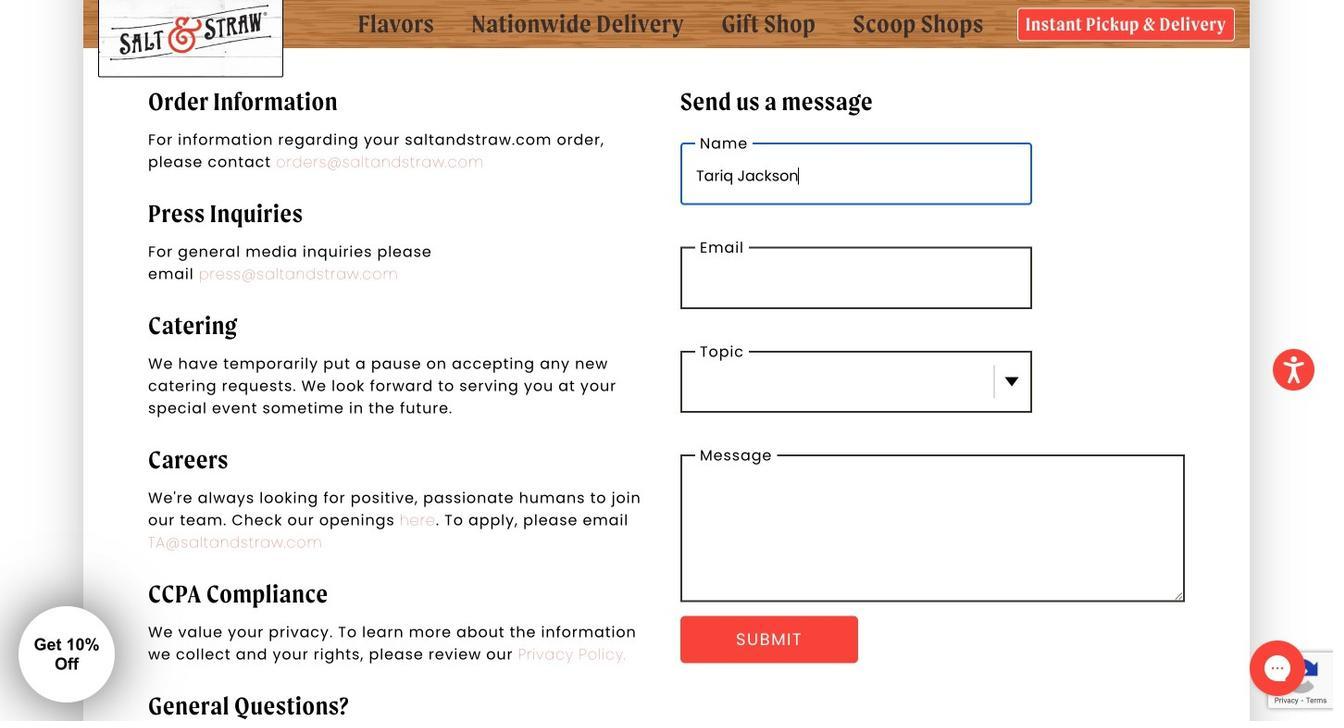 Task type: vqa. For each thing, say whether or not it's contained in the screenshot.
Password Field
no



Task type: describe. For each thing, give the bounding box(es) containing it.
Message text field
[[681, 455, 1186, 603]]



Task type: locate. For each thing, give the bounding box(es) containing it.
None submit
[[681, 616, 859, 663]]

None text field
[[681, 143, 1033, 205]]

None email field
[[681, 247, 1033, 309]]

salt and straw ice cream image
[[98, 0, 283, 66]]

open accessibe: accessibility options, statement and help image
[[1284, 356, 1305, 384]]



